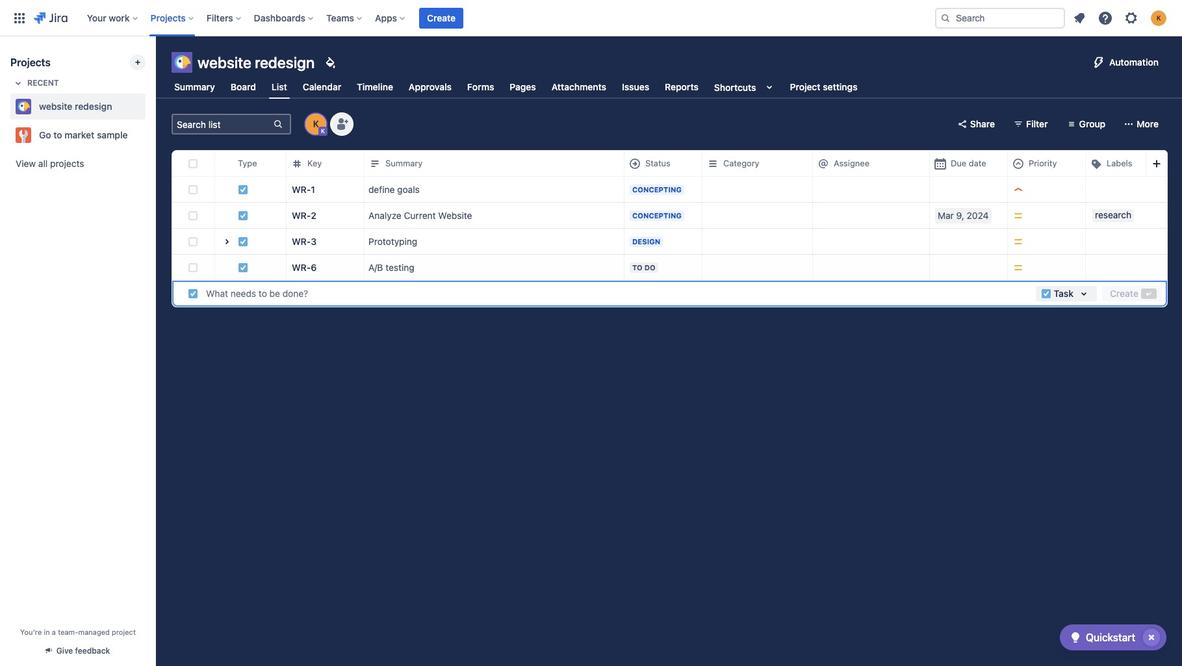 Task type: describe. For each thing, give the bounding box(es) containing it.
research
[[1095, 209, 1132, 220]]

wr-3 link
[[292, 235, 322, 248]]

0 horizontal spatial website redesign
[[39, 101, 112, 112]]

reports
[[665, 81, 699, 92]]

0 vertical spatial redesign
[[255, 53, 315, 71]]

in
[[44, 628, 50, 636]]

Search list text field
[[173, 115, 272, 133]]

quickstart
[[1086, 632, 1135, 643]]

pages link
[[507, 75, 539, 99]]

dismiss quickstart image
[[1141, 627, 1162, 648]]

appswitcher icon image
[[12, 10, 27, 26]]

primary element
[[8, 0, 925, 36]]

1 vertical spatial redesign
[[75, 101, 112, 112]]

type
[[238, 158, 257, 168]]

filter button
[[1008, 114, 1056, 135]]

teams button
[[322, 7, 367, 28]]

forms link
[[465, 75, 497, 99]]

wr-3
[[292, 236, 317, 247]]

calendar
[[303, 81, 341, 92]]

open image
[[219, 234, 235, 250]]

team-
[[58, 628, 78, 636]]

testing
[[386, 262, 414, 273]]

give feedback
[[56, 646, 110, 656]]

projects button
[[147, 7, 199, 28]]

create project image
[[133, 57, 143, 68]]

2
[[311, 210, 316, 221]]

wr-6
[[292, 262, 317, 273]]

group button
[[1061, 114, 1113, 135]]

6
[[311, 262, 317, 273]]

search image
[[940, 13, 951, 23]]

website
[[438, 210, 472, 221]]

3
[[311, 236, 317, 247]]

timeline
[[357, 81, 393, 92]]

analyze
[[368, 210, 401, 221]]

labels
[[1107, 158, 1133, 168]]

filters button
[[203, 7, 246, 28]]

task image for wr-1
[[238, 184, 248, 195]]

filters
[[207, 12, 233, 23]]

go to market sample
[[39, 129, 128, 140]]

project
[[790, 81, 821, 92]]

banner containing your work
[[0, 0, 1182, 36]]

board link
[[228, 75, 259, 99]]

design
[[632, 237, 660, 245]]

you're
[[20, 628, 42, 636]]

0 horizontal spatial projects
[[10, 57, 51, 68]]

shortcuts button
[[712, 75, 780, 99]]

add to starred image
[[142, 127, 157, 143]]

wr-1
[[292, 184, 315, 195]]

sample
[[97, 129, 128, 140]]

collapse recent projects image
[[10, 75, 26, 91]]

assignee
[[834, 158, 870, 168]]

timeline link
[[354, 75, 396, 99]]

define goals
[[368, 184, 420, 195]]

wr- for 1
[[292, 184, 311, 195]]

projects
[[50, 158, 84, 169]]

date
[[969, 158, 986, 168]]

summary link
[[172, 75, 218, 99]]

reports link
[[662, 75, 701, 99]]

all
[[38, 158, 48, 169]]

attachments
[[552, 81, 606, 92]]

row containing wr-6
[[172, 254, 1182, 281]]

view
[[16, 158, 36, 169]]

What needs to be done? text field
[[203, 285, 1031, 303]]

automation
[[1109, 57, 1159, 68]]

create button
[[419, 7, 463, 28]]

medium priority image for prototyping
[[1013, 236, 1024, 247]]

set project background image
[[323, 55, 338, 70]]

apps button
[[371, 7, 410, 28]]

task
[[1054, 288, 1074, 299]]

sidebar navigation image
[[142, 52, 170, 78]]

due date
[[951, 158, 986, 168]]

1 vertical spatial website
[[39, 101, 72, 112]]

display or create a field to show in your list view image
[[1149, 156, 1165, 171]]

list
[[272, 81, 287, 92]]

give feedback button
[[38, 640, 118, 662]]

add to starred image
[[142, 99, 157, 114]]

task image
[[238, 236, 248, 247]]

concepting for analyze current website
[[632, 211, 682, 219]]

project settings
[[790, 81, 858, 92]]

view all projects link
[[10, 152, 146, 175]]

website redesign link
[[10, 94, 140, 120]]

priority
[[1029, 158, 1057, 168]]

settings
[[823, 81, 858, 92]]

automation image
[[1091, 55, 1107, 70]]

current
[[404, 210, 436, 221]]

do
[[644, 263, 656, 271]]

you're in a team-managed project
[[20, 628, 136, 636]]

project
[[112, 628, 136, 636]]

a/b
[[368, 262, 383, 273]]

task image for wr-6
[[238, 262, 248, 273]]

your work button
[[83, 7, 143, 28]]

issues
[[622, 81, 649, 92]]



Task type: vqa. For each thing, say whether or not it's contained in the screenshot.
OPERATIONS image heading
no



Task type: locate. For each thing, give the bounding box(es) containing it.
summary up the search list text field
[[174, 81, 215, 92]]

1 task image from the top
[[238, 184, 248, 195]]

task image up task icon
[[238, 210, 248, 221]]

automation button
[[1086, 52, 1167, 73]]

concepting
[[632, 185, 682, 193], [632, 211, 682, 219]]

share button
[[952, 114, 1003, 135]]

wr- for 6
[[292, 262, 311, 273]]

0 vertical spatial projects
[[150, 12, 186, 23]]

concepting up design
[[632, 211, 682, 219]]

0 vertical spatial summary
[[174, 81, 215, 92]]

0 vertical spatial concepting
[[632, 185, 682, 193]]

dashboards
[[254, 12, 305, 23]]

medium priority image
[[1013, 236, 1024, 247], [1013, 262, 1024, 273]]

projects
[[150, 12, 186, 23], [10, 57, 51, 68]]

1 medium priority image from the top
[[1013, 236, 1024, 247]]

project settings link
[[787, 75, 860, 99]]

table
[[172, 151, 1182, 281]]

0 vertical spatial medium priority image
[[1013, 236, 1024, 247]]

summary
[[174, 81, 215, 92], [385, 158, 423, 168]]

check image
[[1068, 630, 1083, 645]]

go to market sample link
[[10, 122, 140, 148]]

website
[[198, 53, 251, 71], [39, 101, 72, 112]]

projects right work at the top of page
[[150, 12, 186, 23]]

give
[[56, 646, 73, 656]]

more
[[1137, 118, 1159, 129]]

1 horizontal spatial summary
[[385, 158, 423, 168]]

to
[[53, 129, 62, 140]]

1 vertical spatial summary
[[385, 158, 423, 168]]

wr-6 link
[[292, 261, 322, 274]]

concepting down the status
[[632, 185, 682, 193]]

quickstart button
[[1060, 625, 1167, 651]]

1 vertical spatial projects
[[10, 57, 51, 68]]

add people image
[[334, 116, 350, 132]]

wr- down wr-2
[[292, 236, 311, 247]]

Search field
[[935, 7, 1065, 28]]

2 concepting from the top
[[632, 211, 682, 219]]

your profile and settings image
[[1151, 10, 1167, 26]]

wr- for 2
[[292, 210, 311, 221]]

redesign up "go to market sample"
[[75, 101, 112, 112]]

prototyping
[[368, 236, 417, 247]]

goals
[[397, 184, 420, 195]]

wr- inside row
[[292, 262, 311, 273]]

task image down task icon
[[238, 262, 248, 273]]

define
[[368, 184, 395, 195]]

row
[[172, 254, 1182, 281]]

redesign
[[255, 53, 315, 71], [75, 101, 112, 112]]

tab list
[[164, 75, 868, 99]]

0 vertical spatial website redesign
[[198, 53, 315, 71]]

jira image
[[34, 10, 67, 26], [34, 10, 67, 26]]

summary up goals
[[385, 158, 423, 168]]

2 task image from the top
[[238, 210, 248, 221]]

1
[[311, 184, 315, 195]]

2 medium priority image from the top
[[1013, 262, 1024, 273]]

3 wr- from the top
[[292, 236, 311, 247]]

medium priority image for a/b testing
[[1013, 262, 1024, 273]]

attachments link
[[549, 75, 609, 99]]

shortcuts
[[714, 82, 756, 93]]

apps
[[375, 12, 397, 23]]

2 wr- from the top
[[292, 210, 311, 221]]

projects inside dropdown button
[[150, 12, 186, 23]]

teams
[[326, 12, 354, 23]]

forms
[[467, 81, 494, 92]]

high priority image
[[1013, 184, 1024, 195]]

wr-1 link
[[292, 183, 320, 196]]

due
[[951, 158, 967, 168]]

2 vertical spatial task image
[[238, 262, 248, 273]]

key
[[307, 158, 322, 168]]

1 horizontal spatial website
[[198, 53, 251, 71]]

notifications image
[[1072, 10, 1087, 26]]

create
[[427, 12, 456, 23]]

task button
[[1036, 286, 1097, 302]]

0 horizontal spatial website
[[39, 101, 72, 112]]

wr-2 link
[[292, 209, 322, 222]]

3 task image from the top
[[238, 262, 248, 273]]

board
[[231, 81, 256, 92]]

settings image
[[1124, 10, 1139, 26]]

wr- down the wr-3
[[292, 262, 311, 273]]

concepting for define goals
[[632, 185, 682, 193]]

1 horizontal spatial website redesign
[[198, 53, 315, 71]]

0 horizontal spatial summary
[[174, 81, 215, 92]]

a
[[52, 628, 56, 636]]

group
[[1079, 118, 1106, 129]]

table containing wr-1
[[172, 151, 1182, 281]]

1 horizontal spatial projects
[[150, 12, 186, 23]]

wr- for 3
[[292, 236, 311, 247]]

0 vertical spatial website
[[198, 53, 251, 71]]

approvals link
[[406, 75, 454, 99]]

website up board
[[198, 53, 251, 71]]

approvals
[[409, 81, 452, 92]]

1 wr- from the top
[[292, 184, 311, 195]]

share
[[970, 118, 995, 129]]

website down recent
[[39, 101, 72, 112]]

go
[[39, 129, 51, 140]]

1 horizontal spatial redesign
[[255, 53, 315, 71]]

wr-2
[[292, 210, 316, 221]]

1 vertical spatial medium priority image
[[1013, 262, 1024, 273]]

managed
[[78, 628, 110, 636]]

website redesign up board
[[198, 53, 315, 71]]

feedback
[[75, 646, 110, 656]]

wr- up wr-2
[[292, 184, 311, 195]]

medium priority image
[[1013, 210, 1024, 221]]

work
[[109, 12, 130, 23]]

1 vertical spatial website redesign
[[39, 101, 112, 112]]

1 vertical spatial task image
[[238, 210, 248, 221]]

filter
[[1026, 118, 1048, 129]]

your work
[[87, 12, 130, 23]]

banner
[[0, 0, 1182, 36]]

redesign up list on the left top of the page
[[255, 53, 315, 71]]

4 wr- from the top
[[292, 262, 311, 273]]

to do
[[632, 263, 656, 271]]

analyze current website
[[368, 210, 472, 221]]

a/b testing
[[368, 262, 414, 273]]

help image
[[1098, 10, 1113, 26]]

view all projects
[[16, 158, 84, 169]]

status
[[645, 158, 671, 168]]

1 concepting from the top
[[632, 185, 682, 193]]

your
[[87, 12, 106, 23]]

task image down 'type'
[[238, 184, 248, 195]]

0 horizontal spatial redesign
[[75, 101, 112, 112]]

projects up recent
[[10, 57, 51, 68]]

calendar link
[[300, 75, 344, 99]]

1 vertical spatial concepting
[[632, 211, 682, 219]]

task image
[[238, 184, 248, 195], [238, 210, 248, 221], [238, 262, 248, 273]]

wr-
[[292, 184, 311, 195], [292, 210, 311, 221], [292, 236, 311, 247], [292, 262, 311, 273]]

more button
[[1119, 114, 1167, 135]]

task image for wr-2
[[238, 210, 248, 221]]

cell
[[214, 228, 286, 255]]

0 vertical spatial task image
[[238, 184, 248, 195]]

website redesign up "market"
[[39, 101, 112, 112]]

recent
[[27, 78, 59, 88]]

wr- down "wr-1"
[[292, 210, 311, 221]]

issues link
[[619, 75, 652, 99]]

tab list containing list
[[164, 75, 868, 99]]



